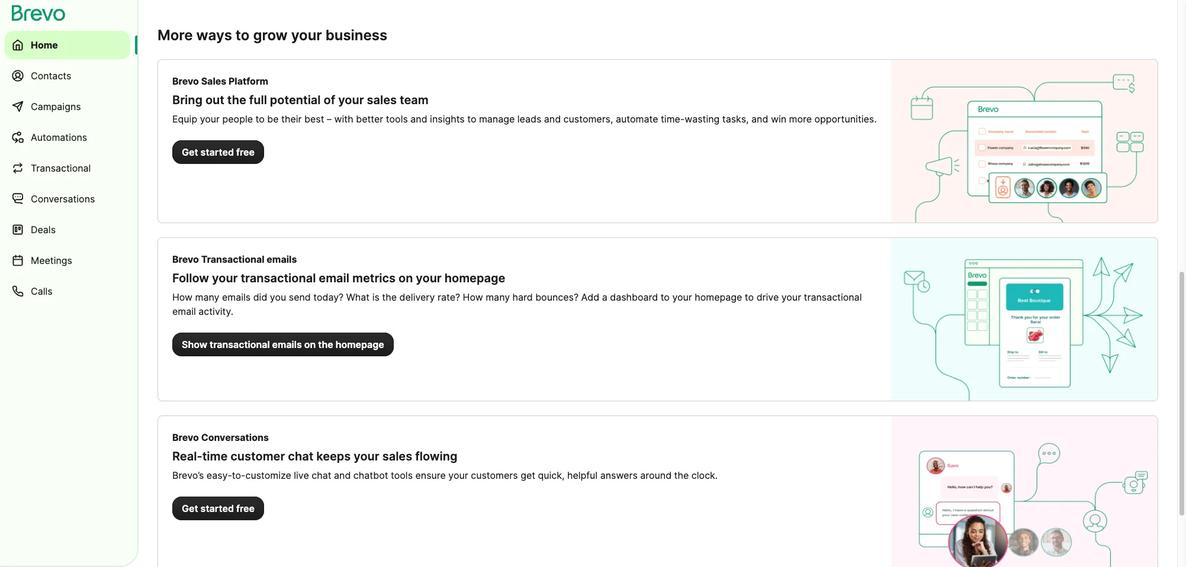 Task type: vqa. For each thing, say whether or not it's contained in the screenshot.


Task type: locate. For each thing, give the bounding box(es) containing it.
show transactional emails on the homepage
[[182, 339, 384, 351]]

1 vertical spatial conversations
[[201, 432, 269, 444]]

chat up the live
[[288, 450, 314, 464]]

emails for your
[[267, 254, 297, 265]]

chat right the live
[[312, 470, 331, 482]]

customer
[[231, 450, 285, 464]]

0 vertical spatial started
[[201, 146, 234, 158]]

best
[[305, 113, 324, 125]]

and inside brevo conversations real-time customer chat keeps your sales flowing brevo's easy-to-customize live chat and chatbot tools ensure your customers get quick, helpful answers around the clock.
[[334, 470, 351, 482]]

1 vertical spatial on
[[304, 339, 316, 351]]

get down brevo's
[[182, 503, 198, 515]]

on
[[399, 271, 413, 286], [304, 339, 316, 351]]

ensure
[[416, 470, 446, 482]]

0 horizontal spatial conversations
[[31, 193, 95, 205]]

get
[[182, 146, 198, 158], [182, 503, 198, 515]]

get started free button
[[172, 140, 264, 164], [172, 497, 264, 521]]

be
[[267, 113, 279, 125]]

follow
[[172, 271, 209, 286]]

2 get started free button from the top
[[172, 497, 264, 521]]

brevo inside brevo transactional emails follow your transactional email metrics on your homepage how many emails did you send today? what is the delivery rate? how many hard bounces? add a dashboard to your homepage to drive your transactional email activity.
[[172, 254, 199, 265]]

to left drive at the bottom of the page
[[745, 291, 754, 303]]

how right rate?
[[463, 291, 483, 303]]

1 get started free from the top
[[182, 146, 255, 158]]

on inside brevo transactional emails follow your transactional email metrics on your homepage how many emails did you send today? what is the delivery rate? how many hard bounces? add a dashboard to your homepage to drive your transactional email activity.
[[399, 271, 413, 286]]

easy-
[[207, 470, 232, 482]]

email left activity.
[[172, 306, 196, 318]]

dashboard
[[610, 291, 658, 303]]

many
[[195, 291, 219, 303], [486, 291, 510, 303]]

1 vertical spatial started
[[201, 503, 234, 515]]

and left 'win'
[[752, 113, 769, 125]]

0 vertical spatial conversations
[[31, 193, 95, 205]]

1 horizontal spatial on
[[399, 271, 413, 286]]

the left the clock.
[[674, 470, 689, 482]]

customize
[[246, 470, 291, 482]]

quick,
[[538, 470, 565, 482]]

tools left ensure
[[391, 470, 413, 482]]

0 vertical spatial on
[[399, 271, 413, 286]]

transactional down automations
[[31, 162, 91, 174]]

1 vertical spatial get started free
[[182, 503, 255, 515]]

1 vertical spatial get
[[182, 503, 198, 515]]

0 horizontal spatial on
[[304, 339, 316, 351]]

0 horizontal spatial transactional
[[31, 162, 91, 174]]

out
[[206, 93, 224, 107]]

on up the delivery
[[399, 271, 413, 286]]

the down today?
[[318, 339, 333, 351]]

1 vertical spatial transactional
[[201, 254, 265, 265]]

1 vertical spatial homepage
[[695, 291, 742, 303]]

emails for the
[[272, 339, 302, 351]]

and down 'keeps'
[[334, 470, 351, 482]]

0 vertical spatial sales
[[367, 93, 397, 107]]

2 vertical spatial brevo
[[172, 432, 199, 444]]

0 vertical spatial chat
[[288, 450, 314, 464]]

0 horizontal spatial homepage
[[336, 339, 384, 351]]

emails up you on the bottom of page
[[267, 254, 297, 265]]

your right the follow
[[212, 271, 238, 286]]

clock.
[[692, 470, 718, 482]]

the right the is
[[382, 291, 397, 303]]

wasting
[[685, 113, 720, 125]]

1 vertical spatial chat
[[312, 470, 331, 482]]

0 vertical spatial homepage
[[445, 271, 505, 286]]

1 free from the top
[[236, 146, 255, 158]]

email
[[319, 271, 350, 286], [172, 306, 196, 318]]

your right drive at the bottom of the page
[[782, 291, 802, 303]]

conversations
[[31, 193, 95, 205], [201, 432, 269, 444]]

started down easy-
[[201, 503, 234, 515]]

get started free button for customer
[[172, 497, 264, 521]]

2 started from the top
[[201, 503, 234, 515]]

contacts link
[[5, 62, 130, 90]]

3 brevo from the top
[[172, 432, 199, 444]]

1 brevo from the top
[[172, 75, 199, 87]]

2 get from the top
[[182, 503, 198, 515]]

to left be
[[256, 113, 265, 125]]

meetings link
[[5, 246, 130, 275]]

get started free button for out
[[172, 140, 264, 164]]

2 vertical spatial transactional
[[210, 339, 270, 351]]

2 vertical spatial emails
[[272, 339, 302, 351]]

your right dashboard in the right bottom of the page
[[673, 291, 692, 303]]

automate
[[616, 113, 658, 125]]

sales
[[201, 75, 226, 87]]

brevo up the follow
[[172, 254, 199, 265]]

is
[[372, 291, 380, 303]]

many up activity.
[[195, 291, 219, 303]]

get started free down easy-
[[182, 503, 255, 515]]

get started free button down easy-
[[172, 497, 264, 521]]

many left "hard"
[[486, 291, 510, 303]]

rate?
[[438, 291, 460, 303]]

1 vertical spatial get started free button
[[172, 497, 264, 521]]

1 get from the top
[[182, 146, 198, 158]]

1 horizontal spatial email
[[319, 271, 350, 286]]

2 vertical spatial homepage
[[336, 339, 384, 351]]

brevo up bring
[[172, 75, 199, 87]]

conversations up time
[[201, 432, 269, 444]]

tools down team
[[386, 113, 408, 125]]

calls link
[[5, 277, 130, 306]]

tools inside brevo sales platform bring out the full potential of your sales team equip your people to be their best – with better tools and insights to manage leads and customers, automate time-wasting tasks, and win more opportunities.
[[386, 113, 408, 125]]

tools
[[386, 113, 408, 125], [391, 470, 413, 482]]

time-
[[661, 113, 685, 125]]

0 vertical spatial brevo
[[172, 75, 199, 87]]

2 free from the top
[[236, 503, 255, 515]]

1 vertical spatial email
[[172, 306, 196, 318]]

transactional link
[[5, 154, 130, 182]]

transactional
[[241, 271, 316, 286], [804, 291, 862, 303], [210, 339, 270, 351]]

0 vertical spatial tools
[[386, 113, 408, 125]]

0 vertical spatial free
[[236, 146, 255, 158]]

homepage up rate?
[[445, 271, 505, 286]]

0 horizontal spatial email
[[172, 306, 196, 318]]

brevo transactional emails follow your transactional email metrics on your homepage how many emails did you send today? what is the delivery rate? how many hard bounces? add a dashboard to your homepage to drive your transactional email activity.
[[172, 254, 862, 318]]

brevo up 'real-'
[[172, 432, 199, 444]]

the inside brevo sales platform bring out the full potential of your sales team equip your people to be their best – with better tools and insights to manage leads and customers, automate time-wasting tasks, and win more opportunities.
[[227, 93, 246, 107]]

what
[[346, 291, 370, 303]]

keeps
[[316, 450, 351, 464]]

conversations down "transactional" link
[[31, 193, 95, 205]]

0 vertical spatial get started free button
[[172, 140, 264, 164]]

1 horizontal spatial many
[[486, 291, 510, 303]]

1 get started free button from the top
[[172, 140, 264, 164]]

emails inside button
[[272, 339, 302, 351]]

brevo inside brevo sales platform bring out the full potential of your sales team equip your people to be their best – with better tools and insights to manage leads and customers, automate time-wasting tasks, and win more opportunities.
[[172, 75, 199, 87]]

emails left did
[[222, 291, 251, 303]]

the
[[227, 93, 246, 107], [382, 291, 397, 303], [318, 339, 333, 351], [674, 470, 689, 482]]

free
[[236, 146, 255, 158], [236, 503, 255, 515]]

1 vertical spatial emails
[[222, 291, 251, 303]]

1 vertical spatial brevo
[[172, 254, 199, 265]]

1 horizontal spatial homepage
[[445, 271, 505, 286]]

1 vertical spatial free
[[236, 503, 255, 515]]

activity.
[[199, 306, 234, 318]]

the up people
[[227, 93, 246, 107]]

brevo inside brevo conversations real-time customer chat keeps your sales flowing brevo's easy-to-customize live chat and chatbot tools ensure your customers get quick, helpful answers around the clock.
[[172, 432, 199, 444]]

1 horizontal spatial transactional
[[201, 254, 265, 265]]

customers
[[471, 470, 518, 482]]

and down team
[[411, 113, 427, 125]]

2 horizontal spatial homepage
[[695, 291, 742, 303]]

how down the follow
[[172, 291, 193, 303]]

get started free button down people
[[172, 140, 264, 164]]

1 vertical spatial sales
[[382, 450, 412, 464]]

sales
[[367, 93, 397, 107], [382, 450, 412, 464]]

chat
[[288, 450, 314, 464], [312, 470, 331, 482]]

tools inside brevo conversations real-time customer chat keeps your sales flowing brevo's easy-to-customize live chat and chatbot tools ensure your customers get quick, helpful answers around the clock.
[[391, 470, 413, 482]]

1 vertical spatial tools
[[391, 470, 413, 482]]

on down the send
[[304, 339, 316, 351]]

0 horizontal spatial many
[[195, 291, 219, 303]]

homepage down the what
[[336, 339, 384, 351]]

0 vertical spatial get
[[182, 146, 198, 158]]

2 get started free from the top
[[182, 503, 255, 515]]

email up today?
[[319, 271, 350, 286]]

0 vertical spatial get started free
[[182, 146, 255, 158]]

free down people
[[236, 146, 255, 158]]

get started free down people
[[182, 146, 255, 158]]

transactional
[[31, 162, 91, 174], [201, 254, 265, 265]]

emails down you on the bottom of page
[[272, 339, 302, 351]]

0 horizontal spatial how
[[172, 291, 193, 303]]

your
[[291, 27, 322, 44], [338, 93, 364, 107], [200, 113, 220, 125], [212, 271, 238, 286], [416, 271, 442, 286], [673, 291, 692, 303], [782, 291, 802, 303], [354, 450, 380, 464], [449, 470, 468, 482]]

1 horizontal spatial conversations
[[201, 432, 269, 444]]

free down to-
[[236, 503, 255, 515]]

and
[[411, 113, 427, 125], [544, 113, 561, 125], [752, 113, 769, 125], [334, 470, 351, 482]]

the inside brevo transactional emails follow your transactional email metrics on your homepage how many emails did you send today? what is the delivery rate? how many hard bounces? add a dashboard to your homepage to drive your transactional email activity.
[[382, 291, 397, 303]]

brevo conversations real-time customer chat keeps your sales flowing brevo's easy-to-customize live chat and chatbot tools ensure your customers get quick, helpful answers around the clock.
[[172, 432, 718, 482]]

sales up chatbot
[[382, 450, 412, 464]]

free for out
[[236, 146, 255, 158]]

1 started from the top
[[201, 146, 234, 158]]

emails
[[267, 254, 297, 265], [222, 291, 251, 303], [272, 339, 302, 351]]

platform
[[229, 75, 268, 87]]

metrics
[[352, 271, 396, 286]]

get down equip on the top left of the page
[[182, 146, 198, 158]]

get
[[521, 470, 536, 482]]

transactional up the follow
[[201, 254, 265, 265]]

started
[[201, 146, 234, 158], [201, 503, 234, 515]]

0 vertical spatial emails
[[267, 254, 297, 265]]

get started free
[[182, 146, 255, 158], [182, 503, 255, 515]]

your up chatbot
[[354, 450, 380, 464]]

0 vertical spatial email
[[319, 271, 350, 286]]

homepage inside button
[[336, 339, 384, 351]]

brevo
[[172, 75, 199, 87], [172, 254, 199, 265], [172, 432, 199, 444]]

get started free for customer
[[182, 503, 255, 515]]

started down people
[[201, 146, 234, 158]]

sales up better
[[367, 93, 397, 107]]

1 horizontal spatial how
[[463, 291, 483, 303]]

homepage left drive at the bottom of the page
[[695, 291, 742, 303]]

win
[[771, 113, 787, 125]]

2 brevo from the top
[[172, 254, 199, 265]]



Task type: describe. For each thing, give the bounding box(es) containing it.
contacts
[[31, 70, 71, 82]]

get started free for out
[[182, 146, 255, 158]]

transactional inside button
[[210, 339, 270, 351]]

more
[[158, 27, 193, 44]]

potential
[[270, 93, 321, 107]]

flowing
[[415, 450, 458, 464]]

get for bring
[[182, 146, 198, 158]]

started for out
[[201, 146, 234, 158]]

0 vertical spatial transactional
[[31, 162, 91, 174]]

deals link
[[5, 216, 130, 244]]

tasks,
[[723, 113, 749, 125]]

bounces?
[[536, 291, 579, 303]]

opportunities.
[[815, 113, 877, 125]]

grow
[[253, 27, 288, 44]]

deals
[[31, 224, 56, 236]]

add
[[581, 291, 600, 303]]

hard
[[513, 291, 533, 303]]

to right insights
[[467, 113, 477, 125]]

transactional inside brevo transactional emails follow your transactional email metrics on your homepage how many emails did you send today? what is the delivery rate? how many hard bounces? add a dashboard to your homepage to drive your transactional email activity.
[[201, 254, 265, 265]]

better
[[356, 113, 383, 125]]

conversations inside brevo conversations real-time customer chat keeps your sales flowing brevo's easy-to-customize live chat and chatbot tools ensure your customers get quick, helpful answers around the clock.
[[201, 432, 269, 444]]

answers
[[600, 470, 638, 482]]

customers,
[[564, 113, 613, 125]]

time
[[202, 450, 228, 464]]

automations link
[[5, 123, 130, 152]]

you
[[270, 291, 286, 303]]

the inside button
[[318, 339, 333, 351]]

around
[[640, 470, 672, 482]]

your down out
[[200, 113, 220, 125]]

and right leads
[[544, 113, 561, 125]]

1 vertical spatial transactional
[[804, 291, 862, 303]]

show transactional emails on the homepage button
[[172, 333, 394, 357]]

free for customer
[[236, 503, 255, 515]]

of
[[324, 93, 335, 107]]

–
[[327, 113, 332, 125]]

brevo for real-time customer chat keeps your sales flowing
[[172, 432, 199, 444]]

ways
[[196, 27, 232, 44]]

to-
[[232, 470, 246, 482]]

conversations link
[[5, 185, 130, 213]]

leads
[[518, 113, 542, 125]]

calls
[[31, 286, 52, 297]]

live
[[294, 470, 309, 482]]

show
[[182, 339, 207, 351]]

sales inside brevo conversations real-time customer chat keeps your sales flowing brevo's easy-to-customize live chat and chatbot tools ensure your customers get quick, helpful answers around the clock.
[[382, 450, 412, 464]]

manage
[[479, 113, 515, 125]]

0 vertical spatial transactional
[[241, 271, 316, 286]]

your up the with
[[338, 93, 364, 107]]

brevo for bring out the full potential of your sales team
[[172, 75, 199, 87]]

sales inside brevo sales platform bring out the full potential of your sales team equip your people to be their best – with better tools and insights to manage leads and customers, automate time-wasting tasks, and win more opportunities.
[[367, 93, 397, 107]]

delivery
[[400, 291, 435, 303]]

insights
[[430, 113, 465, 125]]

bring
[[172, 93, 203, 107]]

home link
[[5, 31, 130, 59]]

to right dashboard in the right bottom of the page
[[661, 291, 670, 303]]

more ways to grow your business
[[158, 27, 387, 44]]

a
[[602, 291, 608, 303]]

real-
[[172, 450, 202, 464]]

send
[[289, 291, 311, 303]]

home
[[31, 39, 58, 51]]

meetings
[[31, 255, 72, 267]]

your right grow
[[291, 27, 322, 44]]

campaigns link
[[5, 92, 130, 121]]

2 how from the left
[[463, 291, 483, 303]]

your up the delivery
[[416, 271, 442, 286]]

get for time
[[182, 503, 198, 515]]

helpful
[[567, 470, 598, 482]]

to left grow
[[236, 27, 250, 44]]

people
[[222, 113, 253, 125]]

2 many from the left
[[486, 291, 510, 303]]

more
[[789, 113, 812, 125]]

started for customer
[[201, 503, 234, 515]]

brevo for follow your transactional email metrics on your homepage
[[172, 254, 199, 265]]

campaigns
[[31, 101, 81, 113]]

full
[[249, 93, 267, 107]]

brevo sales platform bring out the full potential of your sales team equip your people to be their best – with better tools and insights to manage leads and customers, automate time-wasting tasks, and win more opportunities.
[[172, 75, 877, 125]]

on inside button
[[304, 339, 316, 351]]

drive
[[757, 291, 779, 303]]

business
[[326, 27, 387, 44]]

chatbot
[[354, 470, 388, 482]]

1 how from the left
[[172, 291, 193, 303]]

team
[[400, 93, 429, 107]]

equip
[[172, 113, 197, 125]]

did
[[253, 291, 267, 303]]

their
[[281, 113, 302, 125]]

1 many from the left
[[195, 291, 219, 303]]

brevo's
[[172, 470, 204, 482]]

your right ensure
[[449, 470, 468, 482]]

the inside brevo conversations real-time customer chat keeps your sales flowing brevo's easy-to-customize live chat and chatbot tools ensure your customers get quick, helpful answers around the clock.
[[674, 470, 689, 482]]

today?
[[314, 291, 344, 303]]

with
[[334, 113, 354, 125]]

automations
[[31, 132, 87, 143]]



